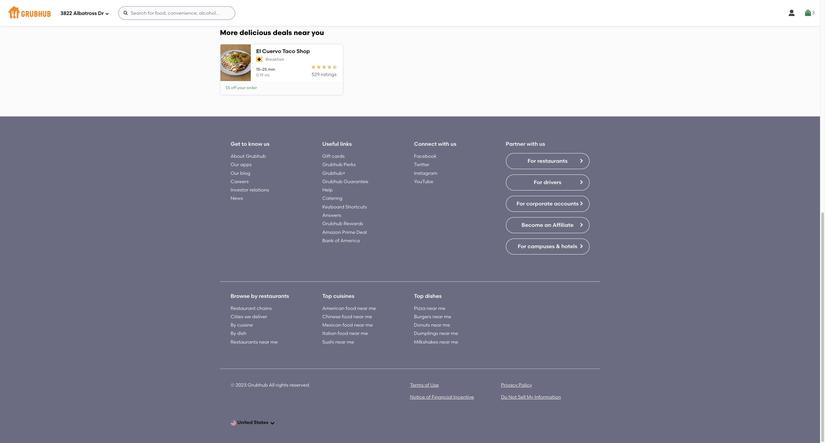 Task type: vqa. For each thing, say whether or not it's contained in the screenshot.


Task type: locate. For each thing, give the bounding box(es) containing it.
us
[[264, 141, 270, 147], [451, 141, 457, 147], [540, 141, 546, 147]]

2 right image from the top
[[579, 201, 584, 206]]

near down dumplings near me link
[[440, 339, 450, 345]]

grubhub inside about grubhub our apps our blog careers investor relations news
[[246, 154, 266, 159]]

order up the delicious
[[247, 1, 257, 6]]

1 horizontal spatial restaurants
[[538, 158, 568, 164]]

right image inside for restaurants "link"
[[579, 158, 584, 164]]

1 horizontal spatial svg image
[[805, 9, 813, 17]]

answers link
[[323, 213, 341, 218]]

top cuisines
[[323, 293, 355, 299]]

$5 up more
[[226, 1, 230, 6]]

right image for for corporate accounts
[[579, 201, 584, 206]]

united states
[[237, 420, 269, 426]]

near right restaurants
[[259, 339, 270, 345]]

$5 off your order up more
[[226, 1, 257, 6]]

for corporate accounts link
[[506, 196, 590, 212]]

of right bank
[[335, 238, 340, 244]]

subscription pass image
[[256, 57, 263, 62]]

with right partner
[[527, 141, 538, 147]]

us right connect
[[451, 141, 457, 147]]

of right notice
[[426, 395, 431, 400]]

mexican food near me link
[[323, 322, 373, 328]]

help link
[[323, 187, 333, 193]]

answers
[[323, 213, 341, 218]]

1 right image from the top
[[579, 158, 584, 164]]

2 vertical spatial of
[[426, 395, 431, 400]]

restaurants near me link
[[231, 339, 278, 345]]

for campuses & hotels
[[518, 243, 578, 250]]

2 us from the left
[[451, 141, 457, 147]]

your down 'el cuervo taco shop logo'
[[237, 85, 246, 90]]

right image inside the for drivers link
[[579, 180, 584, 185]]

mi
[[265, 73, 270, 78]]

your up more
[[237, 1, 246, 6]]

3 button
[[805, 7, 815, 19]]

top up american
[[323, 293, 332, 299]]

1 horizontal spatial with
[[527, 141, 538, 147]]

0 horizontal spatial svg image
[[270, 420, 275, 426]]

of for terms
[[425, 382, 429, 388]]

1 right image from the top
[[579, 180, 584, 185]]

right image inside for corporate accounts link
[[579, 201, 584, 206]]

1 with from the left
[[438, 141, 450, 147]]

1 vertical spatial of
[[425, 382, 429, 388]]

browse by restaurants
[[231, 293, 289, 299]]

0 vertical spatial order
[[247, 1, 257, 6]]

by left dish at the bottom left of page
[[231, 331, 236, 337]]

united states button
[[231, 417, 275, 429]]

for left corporate
[[517, 201, 525, 207]]

our up careers on the top of the page
[[231, 170, 239, 176]]

0 vertical spatial by
[[231, 322, 236, 328]]

top up "pizza"
[[414, 293, 424, 299]]

15–25
[[256, 67, 267, 72]]

1 $5 off your order from the top
[[226, 1, 257, 6]]

grubhub+
[[323, 170, 346, 176]]

for left campuses
[[518, 243, 527, 250]]

corporate
[[527, 201, 553, 207]]

milkshakes
[[414, 339, 439, 345]]

2 vertical spatial right image
[[579, 244, 584, 249]]

with right connect
[[438, 141, 450, 147]]

of inside gift cards grubhub perks grubhub+ grubhub guarantee help catering keyboard shortcuts answers grubhub rewards amazon prime deal bank of america
[[335, 238, 340, 244]]

by dish link
[[231, 331, 247, 337]]

1 by from the top
[[231, 322, 236, 328]]

svg image
[[788, 9, 796, 17], [123, 10, 128, 16], [105, 12, 109, 16]]

0 vertical spatial off
[[231, 1, 236, 6]]

facebook twitter instagram youtube
[[414, 154, 438, 185]]

gift cards grubhub perks grubhub+ grubhub guarantee help catering keyboard shortcuts answers grubhub rewards amazon prime deal bank of america
[[323, 154, 369, 244]]

donuts near me link
[[414, 322, 450, 328]]

2 horizontal spatial us
[[540, 141, 546, 147]]

1 vertical spatial right image
[[579, 222, 584, 228]]

links
[[340, 141, 352, 147]]

1 horizontal spatial us
[[451, 141, 457, 147]]

svg image
[[805, 9, 813, 17], [270, 420, 275, 426]]

0 vertical spatial $5 off your order
[[226, 1, 257, 6]]

1 $5 from the top
[[226, 1, 230, 6]]

grubhub left all
[[248, 382, 268, 388]]

rewards
[[344, 221, 364, 227]]

1 vertical spatial order
[[247, 85, 257, 90]]

1 horizontal spatial top
[[414, 293, 424, 299]]

catering
[[323, 196, 343, 201]]

your
[[237, 1, 246, 6], [237, 85, 246, 90]]

1 top from the left
[[323, 293, 332, 299]]

my
[[527, 395, 534, 400]]

near up donuts near me link
[[433, 314, 443, 320]]

1 order from the top
[[247, 1, 257, 6]]

news link
[[231, 196, 243, 201]]

know
[[248, 141, 263, 147]]

food up chinese food near me link
[[346, 306, 356, 311]]

by
[[251, 293, 258, 299]]

1 vertical spatial $5
[[226, 85, 230, 90]]

top
[[323, 293, 332, 299], [414, 293, 424, 299]]

3 right image from the top
[[579, 244, 584, 249]]

me up milkshakes near me link on the bottom of page
[[451, 331, 459, 337]]

0 vertical spatial of
[[335, 238, 340, 244]]

dumplings near me link
[[414, 331, 459, 337]]

restaurants
[[231, 339, 258, 345]]

2 by from the top
[[231, 331, 236, 337]]

bank
[[323, 238, 334, 244]]

me down the 'american food near me' link
[[365, 314, 372, 320]]

off down 'el cuervo taco shop logo'
[[231, 85, 236, 90]]

near down italian food near me link
[[336, 339, 346, 345]]

hotels
[[562, 243, 578, 250]]

for
[[528, 158, 536, 164], [534, 179, 543, 186], [517, 201, 525, 207], [518, 243, 527, 250]]

svg image inside 3 button
[[805, 9, 813, 17]]

for for for campuses & hotels
[[518, 243, 527, 250]]

italian food near me link
[[323, 331, 368, 337]]

1 vertical spatial off
[[231, 85, 236, 90]]

right image inside become an affiliate link
[[579, 222, 584, 228]]

2 right image from the top
[[579, 222, 584, 228]]

&
[[556, 243, 561, 250]]

restaurants up chains at the bottom of the page
[[259, 293, 289, 299]]

me up chinese food near me link
[[369, 306, 376, 311]]

me right restaurants
[[271, 339, 278, 345]]

for down partner with us
[[528, 158, 536, 164]]

with
[[438, 141, 450, 147], [527, 141, 538, 147]]

2 with from the left
[[527, 141, 538, 147]]

2 top from the left
[[414, 293, 424, 299]]

us up for restaurants
[[540, 141, 546, 147]]

1 vertical spatial by
[[231, 331, 236, 337]]

grubhub guarantee link
[[323, 179, 369, 185]]

1 vertical spatial $5 off your order
[[226, 85, 257, 90]]

food
[[346, 306, 356, 311], [342, 314, 352, 320], [343, 322, 353, 328], [338, 331, 348, 337]]

1 our from the top
[[231, 162, 239, 168]]

for left drivers
[[534, 179, 543, 186]]

0 vertical spatial our
[[231, 162, 239, 168]]

us right know
[[264, 141, 270, 147]]

grubhub perks link
[[323, 162, 356, 168]]

investor relations link
[[231, 187, 269, 193]]

dumplings
[[414, 331, 439, 337]]

of left "use"
[[425, 382, 429, 388]]

grubhub down know
[[246, 154, 266, 159]]

1 vertical spatial your
[[237, 85, 246, 90]]

0 horizontal spatial us
[[264, 141, 270, 147]]

1 vertical spatial right image
[[579, 201, 584, 206]]

el cuervo taco shop logo image
[[220, 44, 251, 82]]

2 $5 from the top
[[226, 85, 230, 90]]

0 vertical spatial $5
[[226, 1, 230, 6]]

near
[[294, 28, 310, 37], [357, 306, 368, 311], [427, 306, 437, 311], [354, 314, 364, 320], [433, 314, 443, 320], [354, 322, 365, 328], [431, 322, 442, 328], [349, 331, 360, 337], [440, 331, 450, 337], [259, 339, 270, 345], [336, 339, 346, 345], [440, 339, 450, 345]]

rights
[[276, 382, 289, 388]]

top for top dishes
[[414, 293, 424, 299]]

food down chinese food near me link
[[343, 322, 353, 328]]

apps
[[240, 162, 252, 168]]

0 vertical spatial restaurants
[[538, 158, 568, 164]]

15–25 min 0.19 mi
[[256, 67, 275, 78]]

by down cities
[[231, 322, 236, 328]]

deliver
[[252, 314, 267, 320]]

our down about at top left
[[231, 162, 239, 168]]

sushi near me link
[[323, 339, 354, 345]]

restaurant chains cities we deliver by cuisine by dish restaurants near me
[[231, 306, 278, 345]]

$5 down 'el cuervo taco shop logo'
[[226, 85, 230, 90]]

we
[[245, 314, 251, 320]]

right image for for campuses & hotels
[[579, 244, 584, 249]]

for inside "link"
[[528, 158, 536, 164]]

me down dumplings near me link
[[451, 339, 459, 345]]

right image inside for campuses & hotels link
[[579, 244, 584, 249]]

2 horizontal spatial svg image
[[788, 9, 796, 17]]

bank of america link
[[323, 238, 360, 244]]

us for connect with us
[[451, 141, 457, 147]]

0 horizontal spatial with
[[438, 141, 450, 147]]

off up more
[[231, 1, 236, 6]]

right image
[[579, 158, 584, 164], [579, 222, 584, 228]]

restaurants
[[538, 158, 568, 164], [259, 293, 289, 299]]

me
[[369, 306, 376, 311], [438, 306, 446, 311], [365, 314, 372, 320], [444, 314, 452, 320], [366, 322, 373, 328], [443, 322, 450, 328], [361, 331, 368, 337], [451, 331, 459, 337], [271, 339, 278, 345], [347, 339, 354, 345], [451, 339, 459, 345]]

our
[[231, 162, 239, 168], [231, 170, 239, 176]]

1 vertical spatial svg image
[[270, 420, 275, 426]]

0 vertical spatial right image
[[579, 180, 584, 185]]

529 ratings
[[312, 72, 337, 78]]

star icon image
[[311, 64, 316, 70], [316, 64, 322, 70], [322, 64, 327, 70], [327, 64, 332, 70], [332, 64, 338, 70], [332, 64, 338, 70]]

0 vertical spatial your
[[237, 1, 246, 6]]

donuts
[[414, 322, 430, 328]]

el
[[256, 48, 261, 54]]

3 us from the left
[[540, 141, 546, 147]]

off
[[231, 1, 236, 6], [231, 85, 236, 90]]

$5 off your order down 0.19
[[226, 85, 257, 90]]

top dishes
[[414, 293, 442, 299]]

pizza near me link
[[414, 306, 446, 311]]

youtube link
[[414, 179, 434, 185]]

1 vertical spatial restaurants
[[259, 293, 289, 299]]

chains
[[257, 306, 272, 311]]

near down the 'american food near me' link
[[354, 314, 364, 320]]

connect
[[414, 141, 437, 147]]

1 vertical spatial our
[[231, 170, 239, 176]]

with for connect
[[438, 141, 450, 147]]

0 vertical spatial svg image
[[805, 9, 813, 17]]

near up milkshakes near me link on the bottom of page
[[440, 331, 450, 337]]

american
[[323, 306, 345, 311]]

right image
[[579, 180, 584, 185], [579, 201, 584, 206], [579, 244, 584, 249]]

milkshakes near me link
[[414, 339, 459, 345]]

american food near me link
[[323, 306, 376, 311]]

our apps link
[[231, 162, 252, 168]]

for for for drivers
[[534, 179, 543, 186]]

order down 0.19
[[247, 85, 257, 90]]

0 horizontal spatial top
[[323, 293, 332, 299]]

restaurants up drivers
[[538, 158, 568, 164]]

reserved.
[[290, 382, 310, 388]]

3822 albatross dr
[[60, 10, 104, 16]]

me down mexican food near me link
[[361, 331, 368, 337]]

1 your from the top
[[237, 1, 246, 6]]

me up burgers near me link
[[438, 306, 446, 311]]

for restaurants link
[[506, 153, 590, 169]]

amazon
[[323, 230, 341, 235]]

0 vertical spatial right image
[[579, 158, 584, 164]]

chinese food near me link
[[323, 314, 372, 320]]



Task type: describe. For each thing, give the bounding box(es) containing it.
of for notice
[[426, 395, 431, 400]]

3
[[813, 10, 815, 16]]

food up mexican food near me link
[[342, 314, 352, 320]]

me down chinese food near me link
[[366, 322, 373, 328]]

dish
[[237, 331, 247, 337]]

deal
[[357, 230, 367, 235]]

near down mexican food near me link
[[349, 331, 360, 337]]

you
[[312, 28, 324, 37]]

for campuses & hotels link
[[506, 239, 590, 255]]

me inside restaurant chains cities we deliver by cuisine by dish restaurants near me
[[271, 339, 278, 345]]

top for top cuisines
[[323, 293, 332, 299]]

facebook
[[414, 154, 437, 159]]

pizza near me burgers near me donuts near me dumplings near me milkshakes near me
[[414, 306, 459, 345]]

grubhub rewards link
[[323, 221, 364, 227]]

campuses
[[528, 243, 555, 250]]

accounts
[[554, 201, 579, 207]]

near up dumplings near me link
[[431, 322, 442, 328]]

2 our from the top
[[231, 170, 239, 176]]

partner with us
[[506, 141, 546, 147]]

© 2023 grubhub all rights reserved.
[[231, 382, 310, 388]]

browse
[[231, 293, 250, 299]]

language select image
[[231, 420, 236, 426]]

1 horizontal spatial svg image
[[123, 10, 128, 16]]

min
[[268, 67, 275, 72]]

grubhub down answers at the top of the page
[[323, 221, 343, 227]]

main navigation navigation
[[0, 0, 821, 26]]

italian
[[323, 331, 337, 337]]

instagram
[[414, 170, 438, 176]]

keyboard shortcuts link
[[323, 204, 367, 210]]

right image for for drivers
[[579, 180, 584, 185]]

use
[[431, 382, 439, 388]]

sushi
[[323, 339, 334, 345]]

united
[[237, 420, 253, 426]]

guarantee
[[344, 179, 369, 185]]

gift cards link
[[323, 154, 345, 159]]

facebook link
[[414, 154, 437, 159]]

grubhub down gift cards link
[[323, 162, 343, 168]]

do not sell my information link
[[501, 395, 561, 400]]

2 $5 off your order from the top
[[226, 85, 257, 90]]

all
[[269, 382, 275, 388]]

terms of use
[[410, 382, 439, 388]]

burgers near me link
[[414, 314, 452, 320]]

not
[[509, 395, 517, 400]]

near up chinese food near me link
[[357, 306, 368, 311]]

us for partner with us
[[540, 141, 546, 147]]

taco
[[283, 48, 295, 54]]

right image for for restaurants
[[579, 158, 584, 164]]

useful links
[[323, 141, 352, 147]]

shortcuts
[[346, 204, 367, 210]]

useful
[[323, 141, 339, 147]]

careers
[[231, 179, 249, 185]]

get
[[231, 141, 240, 147]]

perks
[[344, 162, 356, 168]]

privacy policy
[[501, 382, 532, 388]]

near inside restaurant chains cities we deliver by cuisine by dish restaurants near me
[[259, 339, 270, 345]]

0 horizontal spatial restaurants
[[259, 293, 289, 299]]

©
[[231, 382, 235, 388]]

for for for restaurants
[[528, 158, 536, 164]]

instagram link
[[414, 170, 438, 176]]

breakfast
[[266, 57, 284, 62]]

food up sushi near me link
[[338, 331, 348, 337]]

mexican
[[323, 322, 342, 328]]

notice of financial incentive link
[[410, 395, 474, 400]]

grubhub down grubhub+
[[323, 179, 343, 185]]

2 order from the top
[[247, 85, 257, 90]]

with for partner
[[527, 141, 538, 147]]

for for for corporate accounts
[[517, 201, 525, 207]]

529
[[312, 72, 320, 78]]

about grubhub our apps our blog careers investor relations news
[[231, 154, 269, 201]]

me up dumplings near me link
[[443, 322, 450, 328]]

restaurants inside "link"
[[538, 158, 568, 164]]

cities
[[231, 314, 244, 320]]

deals
[[273, 28, 292, 37]]

me down italian food near me link
[[347, 339, 354, 345]]

right image for become an affiliate
[[579, 222, 584, 228]]

get to know us
[[231, 141, 270, 147]]

prime
[[342, 230, 356, 235]]

1 off from the top
[[231, 1, 236, 6]]

delicious
[[240, 28, 271, 37]]

privacy policy link
[[501, 382, 532, 388]]

careers link
[[231, 179, 249, 185]]

near up burgers near me link
[[427, 306, 437, 311]]

0 horizontal spatial svg image
[[105, 12, 109, 16]]

el cuervo taco shop link
[[256, 48, 338, 55]]

cuisine
[[237, 322, 253, 328]]

for drivers
[[534, 179, 562, 186]]

me up donuts near me link
[[444, 314, 452, 320]]

relations
[[250, 187, 269, 193]]

states
[[254, 420, 269, 426]]

drivers
[[544, 179, 562, 186]]

investor
[[231, 187, 249, 193]]

gift
[[323, 154, 331, 159]]

2 your from the top
[[237, 85, 246, 90]]

for corporate accounts
[[517, 201, 579, 207]]

notice
[[410, 395, 425, 400]]

restaurant chains link
[[231, 306, 272, 311]]

keyboard
[[323, 204, 345, 210]]

2 off from the top
[[231, 85, 236, 90]]

news
[[231, 196, 243, 201]]

to
[[242, 141, 247, 147]]

information
[[535, 395, 561, 400]]

cuisines
[[333, 293, 355, 299]]

3822
[[60, 10, 72, 16]]

2023
[[236, 382, 247, 388]]

near left you
[[294, 28, 310, 37]]

affiliate
[[553, 222, 574, 228]]

Search for food, convenience, alcohol... search field
[[118, 6, 235, 20]]

more delicious deals near you
[[220, 28, 324, 37]]

blog
[[240, 170, 251, 176]]

pizza
[[414, 306, 426, 311]]

1 us from the left
[[264, 141, 270, 147]]

ratings
[[321, 72, 337, 78]]

albatross
[[73, 10, 97, 16]]

become an affiliate
[[522, 222, 574, 228]]

do
[[501, 395, 508, 400]]

burgers
[[414, 314, 432, 320]]

near down chinese food near me link
[[354, 322, 365, 328]]

cards
[[332, 154, 345, 159]]



